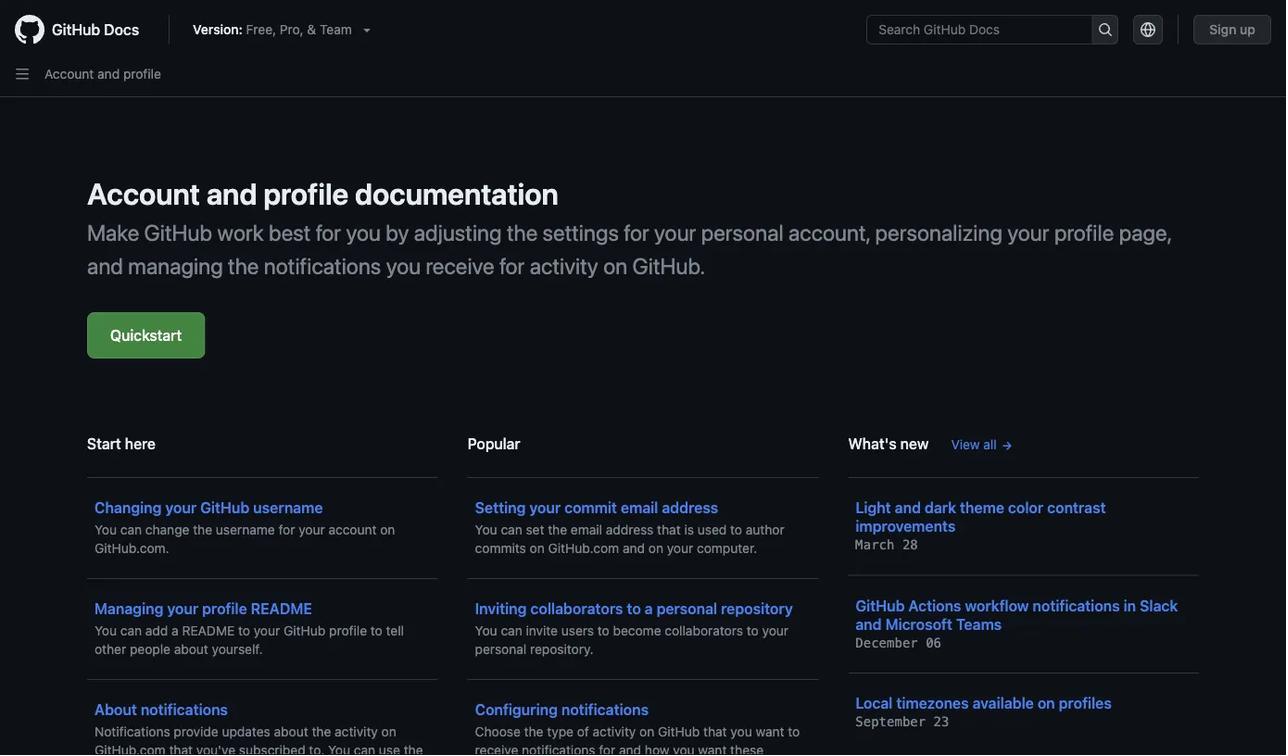Task type: locate. For each thing, give the bounding box(es) containing it.
account inside main banner
[[44, 66, 94, 82]]

can
[[120, 522, 142, 538], [501, 522, 523, 538], [120, 623, 142, 639], [501, 623, 523, 639], [354, 743, 376, 755]]

personal up become
[[657, 600, 718, 618]]

account down the github docs link
[[44, 66, 94, 82]]

configuring notifications choose the type of activity on github that you want to receive notifications for and how you want thes
[[475, 701, 800, 755]]

personal up github.
[[701, 220, 784, 246]]

notifications down best
[[264, 253, 381, 279]]

here
[[125, 435, 156, 453]]

managing your profile readme you can add a readme to your github profile to tell other people about yourself.
[[95, 600, 404, 657]]

collaborators up users on the left bottom
[[531, 600, 623, 618]]

about up subscribed
[[274, 724, 308, 740]]

notifications inside github actions workflow notifications in slack and microsoft teams december 06
[[1033, 597, 1120, 615]]

profile left tell
[[329, 623, 367, 639]]

address up is
[[662, 499, 719, 517]]

on inside account and profile documentation make github work best for you by adjusting the settings for your personal account, personalizing your profile page, and managing the notifications you receive for activity on github.
[[604, 253, 628, 279]]

start here
[[87, 435, 156, 453]]

and left how on the right of page
[[619, 743, 642, 755]]

people
[[130, 642, 171, 657]]

0 vertical spatial github.com
[[548, 541, 619, 556]]

account and profile documentation make github work best for you by adjusting the settings for your personal account, personalizing your profile page, and managing the notifications you receive for activity on github.
[[87, 176, 1172, 279]]

1 vertical spatial address
[[606, 522, 654, 538]]

1 vertical spatial account
[[87, 176, 200, 211]]

profile up best
[[263, 176, 349, 211]]

1 horizontal spatial that
[[657, 522, 681, 538]]

account
[[44, 66, 94, 82], [87, 176, 200, 211]]

profile left page,
[[1055, 220, 1115, 246]]

1 vertical spatial a
[[172, 623, 179, 639]]

you up commits
[[475, 522, 497, 538]]

profile for account and profile documentation make github work best for you by adjusting the settings for your personal account, personalizing your profile page, and managing the notifications you receive for activity on github.
[[263, 176, 349, 211]]

quickstart
[[110, 327, 182, 344]]

on down 'set'
[[530, 541, 545, 556]]

microsoft
[[886, 616, 953, 633]]

github inside the configuring notifications choose the type of activity on github that you want to receive notifications for and how you want thes
[[658, 724, 700, 740]]

1 vertical spatial personal
[[657, 600, 718, 618]]

september
[[856, 715, 926, 730]]

that inside about notifications notifications provide updates about the activity on github.com that you've subscribed to. you can use th
[[169, 743, 193, 755]]

pro,
[[280, 22, 304, 37]]

that inside the configuring notifications choose the type of activity on github that you want to receive notifications for and how you want thes
[[704, 724, 727, 740]]

the right 'set'
[[548, 522, 567, 538]]

type
[[547, 724, 574, 740]]

can up github.com.
[[120, 522, 142, 538]]

other
[[95, 642, 126, 657]]

1 horizontal spatial email
[[621, 499, 659, 517]]

0 vertical spatial want
[[756, 724, 785, 740]]

github.com
[[548, 541, 619, 556], [95, 743, 166, 755]]

the up 'to.'
[[312, 724, 331, 740]]

in
[[1124, 597, 1137, 615]]

1 vertical spatial collaborators
[[665, 623, 743, 639]]

version: free, pro, & team
[[193, 22, 352, 37]]

can down inviting
[[501, 623, 523, 639]]

and up inviting collaborators to a personal repository you can invite users to become collaborators to your personal repository.
[[623, 541, 645, 556]]

and inside github actions workflow notifications in slack and microsoft teams december 06
[[856, 616, 882, 633]]

managing
[[128, 253, 223, 279]]

account inside account and profile documentation make github work best for you by adjusting the settings for your personal account, personalizing your profile page, and managing the notifications you receive for activity on github.
[[87, 176, 200, 211]]

github.com down notifications
[[95, 743, 166, 755]]

0 horizontal spatial readme
[[182, 623, 235, 639]]

a
[[645, 600, 653, 618], [172, 623, 179, 639]]

and inside light and dark theme color contrast improvements march 28
[[895, 499, 921, 517]]

profile inside main banner
[[123, 66, 161, 82]]

documentation
[[355, 176, 559, 211]]

on down "settings"
[[604, 253, 628, 279]]

on inside the configuring notifications choose the type of activity on github that you want to receive notifications for and how you want thes
[[640, 724, 655, 740]]

personal down inviting
[[475, 642, 527, 657]]

a up become
[[645, 600, 653, 618]]

add
[[145, 623, 168, 639]]

the down work
[[228, 253, 259, 279]]

tell
[[386, 623, 404, 639]]

light
[[856, 499, 892, 517]]

notifications inside account and profile documentation make github work best for you by adjusting the settings for your personal account, personalizing your profile page, and managing the notifications you receive for activity on github.
[[264, 253, 381, 279]]

1 vertical spatial readme
[[182, 623, 235, 639]]

notifications up provide
[[141, 701, 228, 719]]

1 vertical spatial that
[[704, 724, 727, 740]]

can inside about notifications notifications provide updates about the activity on github.com that you've subscribed to. you can use th
[[354, 743, 376, 755]]

your down "repository"
[[762, 623, 789, 639]]

on left computer.
[[649, 541, 664, 556]]

for left account
[[279, 522, 295, 538]]

sign
[[1210, 22, 1237, 37]]

0 horizontal spatial github.com
[[95, 743, 166, 755]]

and inside main banner
[[97, 66, 120, 82]]

2 vertical spatial that
[[169, 743, 193, 755]]

you right 'to.'
[[328, 743, 350, 755]]

what's
[[848, 435, 897, 453]]

0 horizontal spatial email
[[571, 522, 603, 538]]

profile for account and profile
[[123, 66, 161, 82]]

view all
[[952, 437, 997, 452]]

activity inside account and profile documentation make github work best for you by adjusting the settings for your personal account, personalizing your profile page, and managing the notifications you receive for activity on github.
[[530, 253, 599, 279]]

all
[[984, 437, 997, 452]]

0 vertical spatial personal
[[701, 220, 784, 246]]

search image
[[1098, 22, 1113, 37]]

1 horizontal spatial about
[[274, 724, 308, 740]]

0 vertical spatial readme
[[251, 600, 312, 618]]

settings
[[543, 220, 619, 246]]

23
[[934, 715, 950, 730]]

and up improvements
[[895, 499, 921, 517]]

0 vertical spatial address
[[662, 499, 719, 517]]

can up commits
[[501, 522, 523, 538]]

is
[[685, 522, 694, 538]]

for inside changing your github username you can change the username for your account on github.com.
[[279, 522, 295, 538]]

about inside managing your profile readme you can add a readme to your github profile to tell other people about yourself.
[[174, 642, 208, 657]]

profile down "docs"
[[123, 66, 161, 82]]

and up december
[[856, 616, 882, 633]]

email
[[621, 499, 659, 517], [571, 522, 603, 538]]

None search field
[[867, 15, 1119, 44]]

username
[[253, 499, 323, 517], [216, 522, 275, 538]]

receive down "adjusting"
[[426, 253, 495, 279]]

for
[[316, 220, 341, 246], [624, 220, 650, 246], [500, 253, 525, 279], [279, 522, 295, 538], [599, 743, 616, 755]]

to
[[730, 522, 743, 538], [627, 600, 641, 618], [238, 623, 250, 639], [371, 623, 383, 639], [598, 623, 610, 639], [747, 623, 759, 639], [788, 724, 800, 740]]

triangle down image
[[359, 22, 374, 37]]

can left use
[[354, 743, 376, 755]]

local
[[856, 695, 893, 712]]

1 horizontal spatial github.com
[[548, 541, 619, 556]]

use
[[379, 743, 400, 755]]

on up how on the right of page
[[640, 724, 655, 740]]

march 28 element
[[856, 538, 918, 553]]

choose
[[475, 724, 521, 740]]

none search field inside main banner
[[867, 15, 1119, 44]]

can down managing on the left
[[120, 623, 142, 639]]

0 vertical spatial account
[[44, 66, 94, 82]]

what's new
[[848, 435, 929, 453]]

github actions workflow notifications in slack and microsoft teams december 06
[[856, 597, 1179, 651]]

github
[[52, 21, 100, 38], [144, 220, 212, 246], [200, 499, 250, 517], [856, 597, 905, 615], [284, 623, 326, 639], [658, 724, 700, 740]]

0 horizontal spatial a
[[172, 623, 179, 639]]

notifications left in
[[1033, 597, 1120, 615]]

on right account
[[380, 522, 395, 538]]

about right people
[[174, 642, 208, 657]]

setting
[[475, 499, 526, 517]]

1 vertical spatial username
[[216, 522, 275, 538]]

set
[[526, 522, 545, 538]]

subscribed
[[239, 743, 306, 755]]

1 horizontal spatial collaborators
[[665, 623, 743, 639]]

github.com down commit
[[548, 541, 619, 556]]

can inside changing your github username you can change the username for your account on github.com.
[[120, 522, 142, 538]]

1 vertical spatial github.com
[[95, 743, 166, 755]]

account up make
[[87, 176, 200, 211]]

account for account and profile
[[44, 66, 94, 82]]

about
[[174, 642, 208, 657], [274, 724, 308, 740]]

and down make
[[87, 253, 123, 279]]

profile up yourself.
[[202, 600, 247, 618]]

address down commit
[[606, 522, 654, 538]]

06
[[926, 635, 942, 651]]

quickstart link
[[87, 312, 205, 359]]

1 horizontal spatial want
[[756, 724, 785, 740]]

can inside managing your profile readme you can add a readme to your github profile to tell other people about yourself.
[[120, 623, 142, 639]]

profiles
[[1059, 695, 1112, 712]]

on
[[604, 253, 628, 279], [380, 522, 395, 538], [530, 541, 545, 556], [649, 541, 664, 556], [1038, 695, 1056, 712], [382, 724, 397, 740], [640, 724, 655, 740]]

free,
[[246, 22, 276, 37]]

your inside inviting collaborators to a personal repository you can invite users to become collaborators to your personal repository.
[[762, 623, 789, 639]]

a right add
[[172, 623, 179, 639]]

github inside github actions workflow notifications in slack and microsoft teams december 06
[[856, 597, 905, 615]]

1 vertical spatial about
[[274, 724, 308, 740]]

github.
[[633, 253, 705, 279]]

collaborators
[[531, 600, 623, 618], [665, 623, 743, 639]]

1 horizontal spatial address
[[662, 499, 719, 517]]

1 vertical spatial want
[[698, 743, 727, 755]]

the left "settings"
[[507, 220, 538, 246]]

select language: current language is english image
[[1141, 22, 1156, 37]]

0 vertical spatial that
[[657, 522, 681, 538]]

0 vertical spatial collaborators
[[531, 600, 623, 618]]

on left profiles
[[1038, 695, 1056, 712]]

your
[[654, 220, 697, 246], [1008, 220, 1050, 246], [165, 499, 197, 517], [530, 499, 561, 517], [299, 522, 325, 538], [667, 541, 694, 556], [167, 600, 199, 618], [254, 623, 280, 639], [762, 623, 789, 639]]

for left how on the right of page
[[599, 743, 616, 755]]

0 vertical spatial a
[[645, 600, 653, 618]]

2 vertical spatial personal
[[475, 642, 527, 657]]

you down inviting
[[475, 623, 497, 639]]

on up use
[[382, 724, 397, 740]]

setting your commit email address you can set the email address that is used to author commits on github.com and on your computer.
[[475, 499, 785, 556]]

1 vertical spatial email
[[571, 522, 603, 538]]

view
[[952, 437, 980, 452]]

1 horizontal spatial readme
[[251, 600, 312, 618]]

your up github.
[[654, 220, 697, 246]]

become
[[613, 623, 661, 639]]

0 horizontal spatial about
[[174, 642, 208, 657]]

address
[[662, 499, 719, 517], [606, 522, 654, 538]]

sign up
[[1210, 22, 1256, 37]]

0 vertical spatial about
[[174, 642, 208, 657]]

local timezones available on profiles september 23
[[856, 695, 1112, 730]]

github inside managing your profile readme you can add a readme to your github profile to tell other people about yourself.
[[284, 623, 326, 639]]

you down the changing
[[95, 522, 117, 538]]

new
[[901, 435, 929, 453]]

you
[[346, 220, 381, 246], [386, 253, 421, 279], [731, 724, 752, 740], [673, 743, 695, 755]]

dark
[[925, 499, 957, 517]]

activity inside the configuring notifications choose the type of activity on github that you want to receive notifications for and how you want thes
[[593, 724, 636, 740]]

used
[[698, 522, 727, 538]]

you inside managing your profile readme you can add a readme to your github profile to tell other people about yourself.
[[95, 623, 117, 639]]

teams
[[957, 616, 1002, 633]]

activity
[[530, 253, 599, 279], [335, 724, 378, 740], [593, 724, 636, 740]]

your right personalizing
[[1008, 220, 1050, 246]]

2 horizontal spatial that
[[704, 724, 727, 740]]

you inside inviting collaborators to a personal repository you can invite users to become collaborators to your personal repository.
[[475, 623, 497, 639]]

your left account
[[299, 522, 325, 538]]

your up add
[[167, 600, 199, 618]]

email down commit
[[571, 522, 603, 538]]

how
[[645, 743, 670, 755]]

for right best
[[316, 220, 341, 246]]

your down is
[[667, 541, 694, 556]]

you
[[95, 522, 117, 538], [475, 522, 497, 538], [95, 623, 117, 639], [475, 623, 497, 639], [328, 743, 350, 755]]

and down "docs"
[[97, 66, 120, 82]]

receive down choose
[[475, 743, 519, 755]]

the left type
[[524, 724, 544, 740]]

and up work
[[207, 176, 257, 211]]

github inside changing your github username you can change the username for your account on github.com.
[[200, 499, 250, 517]]

the right change
[[193, 522, 212, 538]]

1 horizontal spatial a
[[645, 600, 653, 618]]

actions
[[909, 597, 962, 615]]

can inside inviting collaborators to a personal repository you can invite users to become collaborators to your personal repository.
[[501, 623, 523, 639]]

1 vertical spatial receive
[[475, 743, 519, 755]]

you up other
[[95, 623, 117, 639]]

&
[[307, 22, 316, 37]]

inviting
[[475, 600, 527, 618]]

0 vertical spatial username
[[253, 499, 323, 517]]

0 horizontal spatial that
[[169, 743, 193, 755]]

0 horizontal spatial address
[[606, 522, 654, 538]]

collaborators down "repository"
[[665, 623, 743, 639]]

email right commit
[[621, 499, 659, 517]]

0 vertical spatial receive
[[426, 253, 495, 279]]



Task type: describe. For each thing, give the bounding box(es) containing it.
of
[[577, 724, 589, 740]]

can inside setting your commit email address you can set the email address that is used to author commits on github.com and on your computer.
[[501, 522, 523, 538]]

on inside local timezones available on profiles september 23
[[1038, 695, 1056, 712]]

changing your github username you can change the username for your account on github.com.
[[95, 499, 395, 556]]

github.com inside setting your commit email address you can set the email address that is used to author commits on github.com and on your computer.
[[548, 541, 619, 556]]

team
[[320, 22, 352, 37]]

for down "adjusting"
[[500, 253, 525, 279]]

account
[[329, 522, 377, 538]]

personal inside account and profile documentation make github work best for you by adjusting the settings for your personal account, personalizing your profile page, and managing the notifications you receive for activity on github.
[[701, 220, 784, 246]]

improvements
[[856, 518, 956, 535]]

changing
[[95, 499, 162, 517]]

december
[[856, 635, 918, 651]]

updates
[[222, 724, 270, 740]]

slack
[[1140, 597, 1179, 615]]

for inside the configuring notifications choose the type of activity on github that you want to receive notifications for and how you want thes
[[599, 743, 616, 755]]

contrast
[[1048, 499, 1106, 517]]

github docs link
[[15, 15, 154, 44]]

popular
[[468, 435, 521, 453]]

about
[[95, 701, 137, 719]]

you've
[[196, 743, 236, 755]]

that inside setting your commit email address you can set the email address that is used to author commits on github.com and on your computer.
[[657, 522, 681, 538]]

for up github.
[[624, 220, 650, 246]]

make
[[87, 220, 139, 246]]

author
[[746, 522, 785, 538]]

light and dark theme color contrast improvements march 28
[[856, 499, 1106, 553]]

workflow
[[965, 597, 1029, 615]]

to inside setting your commit email address you can set the email address that is used to author commits on github.com and on your computer.
[[730, 522, 743, 538]]

and inside the configuring notifications choose the type of activity on github that you want to receive notifications for and how you want thes
[[619, 743, 642, 755]]

computer.
[[697, 541, 758, 556]]

Search GitHub Docs search field
[[868, 16, 1092, 44]]

profile for managing your profile readme you can add a readme to your github profile to tell other people about yourself.
[[202, 600, 247, 618]]

best
[[269, 220, 311, 246]]

up
[[1240, 22, 1256, 37]]

december 06 element
[[856, 635, 942, 651]]

the inside about notifications notifications provide updates about the activity on github.com that you've subscribed to. you can use th
[[312, 724, 331, 740]]

docs
[[104, 21, 139, 38]]

to.
[[309, 743, 325, 755]]

page,
[[1119, 220, 1172, 246]]

28
[[903, 538, 918, 553]]

a inside inviting collaborators to a personal repository you can invite users to become collaborators to your personal repository.
[[645, 600, 653, 618]]

0 vertical spatial email
[[621, 499, 659, 517]]

notifications inside about notifications notifications provide updates about the activity on github.com that you've subscribed to. you can use th
[[141, 701, 228, 719]]

start
[[87, 435, 121, 453]]

version:
[[193, 22, 243, 37]]

the inside setting your commit email address you can set the email address that is used to author commits on github.com and on your computer.
[[548, 522, 567, 538]]

github docs
[[52, 21, 139, 38]]

timezones
[[897, 695, 969, 712]]

managing
[[95, 600, 164, 618]]

github inside account and profile documentation make github work best for you by adjusting the settings for your personal account, personalizing your profile page, and managing the notifications you receive for activity on github.
[[144, 220, 212, 246]]

0 horizontal spatial want
[[698, 743, 727, 755]]

adjusting
[[414, 220, 502, 246]]

the inside changing your github username you can change the username for your account on github.com.
[[193, 522, 212, 538]]

notifications down type
[[522, 743, 596, 755]]

your up change
[[165, 499, 197, 517]]

work
[[217, 220, 264, 246]]

september 23 element
[[856, 715, 950, 730]]

theme
[[960, 499, 1005, 517]]

users
[[562, 623, 594, 639]]

github inside main banner
[[52, 21, 100, 38]]

open sidebar image
[[15, 67, 30, 82]]

github.com.
[[95, 541, 169, 556]]

account and profile link
[[44, 66, 161, 82]]

you inside setting your commit email address you can set the email address that is used to author commits on github.com and on your computer.
[[475, 522, 497, 538]]

the inside the configuring notifications choose the type of activity on github that you want to receive notifications for and how you want thes
[[524, 724, 544, 740]]

color
[[1009, 499, 1044, 517]]

commits
[[475, 541, 526, 556]]

activity inside about notifications notifications provide updates about the activity on github.com that you've subscribed to. you can use th
[[335, 724, 378, 740]]

configuring
[[475, 701, 558, 719]]

you inside changing your github username you can change the username for your account on github.com.
[[95, 522, 117, 538]]

account,
[[789, 220, 871, 246]]

repository.
[[530, 642, 594, 657]]

your up yourself.
[[254, 623, 280, 639]]

sign up link
[[1194, 15, 1272, 44]]

main banner
[[0, 0, 1287, 97]]

repository
[[721, 600, 793, 618]]

on inside changing your github username you can change the username for your account on github.com.
[[380, 522, 395, 538]]

provide
[[174, 724, 218, 740]]

personalizing
[[876, 220, 1003, 246]]

about notifications notifications provide updates about the activity on github.com that you've subscribed to. you can use th
[[95, 701, 423, 755]]

yourself.
[[212, 642, 263, 657]]

notifications up of
[[562, 701, 649, 719]]

commit
[[565, 499, 617, 517]]

and inside setting your commit email address you can set the email address that is used to author commits on github.com and on your computer.
[[623, 541, 645, 556]]

on inside about notifications notifications provide updates about the activity on github.com that you've subscribed to. you can use th
[[382, 724, 397, 740]]

0 horizontal spatial collaborators
[[531, 600, 623, 618]]

inviting collaborators to a personal repository you can invite users to become collaborators to your personal repository.
[[475, 600, 793, 657]]

receive inside the configuring notifications choose the type of activity on github that you want to receive notifications for and how you want thes
[[475, 743, 519, 755]]

a inside managing your profile readme you can add a readme to your github profile to tell other people about yourself.
[[172, 623, 179, 639]]

about inside about notifications notifications provide updates about the activity on github.com that you've subscribed to. you can use th
[[274, 724, 308, 740]]

to inside the configuring notifications choose the type of activity on github that you want to receive notifications for and how you want thes
[[788, 724, 800, 740]]

your up 'set'
[[530, 499, 561, 517]]

github.com inside about notifications notifications provide updates about the activity on github.com that you've subscribed to. you can use th
[[95, 743, 166, 755]]

notifications
[[95, 724, 170, 740]]

receive inside account and profile documentation make github work best for you by adjusting the settings for your personal account, personalizing your profile page, and managing the notifications you receive for activity on github.
[[426, 253, 495, 279]]

view all link
[[952, 435, 1014, 455]]

invite
[[526, 623, 558, 639]]

you inside about notifications notifications provide updates about the activity on github.com that you've subscribed to. you can use th
[[328, 743, 350, 755]]

change
[[145, 522, 190, 538]]

march
[[856, 538, 895, 553]]

account for account and profile documentation make github work best for you by adjusting the settings for your personal account, personalizing your profile page, and managing the notifications you receive for activity on github.
[[87, 176, 200, 211]]

available
[[973, 695, 1034, 712]]

by
[[386, 220, 409, 246]]



Task type: vqa. For each thing, say whether or not it's contained in the screenshot.
configuration. in Setting Up A Python Project For Github Codespaces Get Started With A Python Project In Github Codespaces By Creating A Custom Dev Container Configuration.
no



